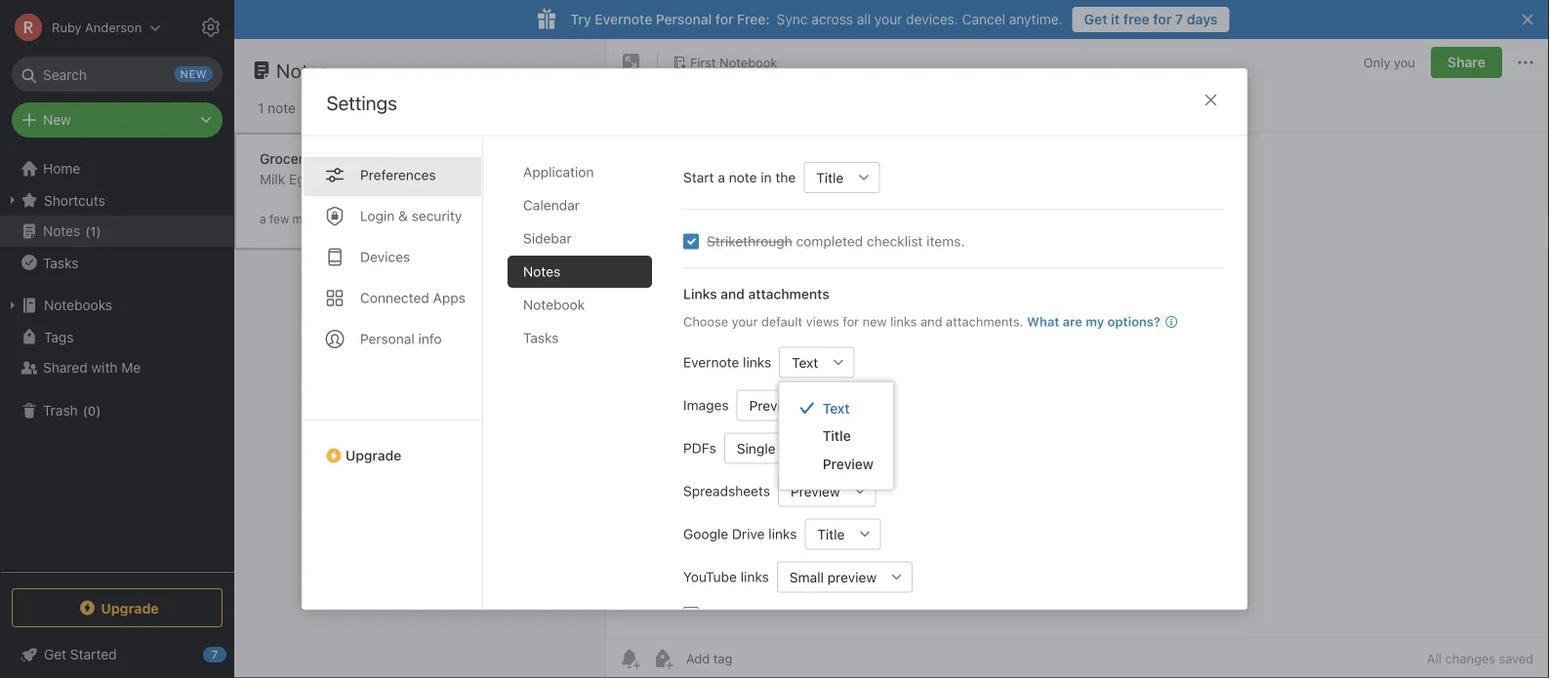 Task type: describe. For each thing, give the bounding box(es) containing it.
add tag image
[[651, 648, 675, 671]]

saved
[[1500, 652, 1534, 667]]

text link
[[780, 395, 894, 422]]

spreadsheets
[[683, 483, 770, 499]]

for for free:
[[716, 11, 734, 27]]

notebooks link
[[0, 290, 233, 321]]

1 note
[[258, 100, 296, 116]]

tags
[[44, 329, 74, 345]]

attachments
[[748, 286, 829, 302]]

cheese
[[365, 171, 412, 188]]

start
[[683, 169, 714, 185]]

home link
[[0, 153, 234, 185]]

links right the drive
[[768, 526, 797, 542]]

shared
[[43, 360, 88, 376]]

first notebook
[[691, 55, 778, 69]]

the
[[775, 169, 796, 185]]

1 vertical spatial preview button
[[778, 476, 845, 507]]

1 inside the note list element
[[258, 100, 264, 116]]

free:
[[738, 11, 770, 27]]

items.
[[927, 233, 965, 249]]

eggs
[[289, 171, 321, 188]]

calendar tab
[[507, 189, 652, 221]]

sidebar
[[523, 230, 571, 246]]

preview link
[[780, 450, 894, 478]]

what
[[1027, 314, 1060, 329]]

choose
[[683, 314, 728, 329]]

0 horizontal spatial upgrade
[[101, 600, 159, 617]]

1 inside notes ( 1 )
[[90, 224, 96, 239]]

upgrade button inside tab list
[[302, 419, 482, 471]]

options?
[[1108, 314, 1161, 329]]

) for trash
[[96, 404, 101, 418]]

tasks button
[[0, 247, 233, 278]]

title button for start a note in the
[[804, 162, 849, 193]]

title link
[[780, 422, 894, 450]]

title button for google drive links
[[805, 519, 850, 550]]

small preview button
[[777, 562, 882, 593]]

Start a new note in the body or title. field
[[804, 162, 880, 193]]

application tab
[[507, 156, 652, 188]]

try evernote personal for free: sync across all your devices. cancel anytime.
[[571, 11, 1063, 27]]

login & security
[[360, 208, 462, 224]]

application
[[523, 164, 594, 180]]

Choose default view option for YouTube links field
[[777, 562, 913, 593]]

first notebook button
[[666, 49, 785, 76]]

Choose default view option for PDFs field
[[724, 433, 847, 464]]

7
[[1176, 11, 1184, 27]]

connected apps
[[360, 290, 465, 306]]

) for notes
[[96, 224, 101, 239]]

small preview
[[789, 569, 877, 585]]

what are my options?
[[1027, 314, 1161, 329]]

google
[[683, 526, 728, 542]]

ago
[[340, 212, 360, 226]]

try
[[571, 11, 592, 27]]

1 horizontal spatial note
[[729, 169, 757, 185]]

cancel
[[963, 11, 1006, 27]]

links and attachments
[[683, 286, 829, 302]]

preview
[[827, 569, 877, 585]]

page
[[779, 440, 811, 456]]

milk
[[260, 171, 285, 188]]

1 horizontal spatial for
[[843, 314, 859, 329]]

preferences
[[360, 167, 436, 183]]

text button
[[779, 347, 823, 378]]

expand notebooks image
[[5, 298, 21, 314]]

tab list for start a note in the
[[507, 156, 668, 610]]

title inside dropdown list menu
[[823, 428, 851, 444]]

0 vertical spatial upgrade
[[345, 447, 401, 463]]

0 horizontal spatial upgrade button
[[12, 589, 223, 628]]

calendar
[[523, 197, 580, 213]]

note window element
[[607, 39, 1550, 679]]

all
[[857, 11, 871, 27]]

shared with me
[[43, 360, 141, 376]]

links left text button
[[743, 354, 771, 370]]

Always open external files checkbox
[[683, 607, 699, 623]]

links right new
[[890, 314, 917, 329]]

you
[[1395, 55, 1416, 70]]

trash ( 0 )
[[43, 403, 101, 419]]

minutes
[[293, 212, 336, 226]]

default
[[761, 314, 802, 329]]

connected
[[360, 290, 429, 306]]

personal info
[[360, 331, 442, 347]]

settings
[[327, 91, 397, 114]]

youtube
[[683, 569, 737, 585]]

with
[[91, 360, 118, 376]]

only
[[1364, 55, 1391, 70]]

small
[[789, 569, 824, 585]]

days
[[1187, 11, 1218, 27]]

Choose default view option for Evernote links field
[[779, 347, 854, 378]]

Note Editor text field
[[607, 133, 1550, 639]]

always open external files
[[707, 607, 870, 623]]

are
[[1063, 314, 1083, 329]]

across
[[812, 11, 854, 27]]

tab list for application
[[302, 136, 483, 610]]

tasks inside button
[[43, 255, 79, 271]]

google drive links
[[683, 526, 797, 542]]

add a reminder image
[[618, 648, 642, 671]]

title for start a note in the
[[816, 169, 844, 185]]

only you
[[1364, 55, 1416, 70]]

shortcuts button
[[0, 185, 233, 216]]

all
[[1428, 652, 1443, 667]]

1 vertical spatial notes
[[43, 223, 80, 239]]

0 vertical spatial your
[[875, 11, 903, 27]]

notes inside the note list element
[[276, 59, 330, 82]]

1 horizontal spatial personal
[[656, 11, 712, 27]]

notebooks
[[44, 297, 112, 314]]



Task type: locate. For each thing, give the bounding box(es) containing it.
links
[[683, 286, 717, 302]]

0 vertical spatial title
[[816, 169, 844, 185]]

notes ( 1 )
[[43, 223, 101, 239]]

changes
[[1446, 652, 1496, 667]]

sugar
[[324, 171, 361, 188]]

0 horizontal spatial a
[[260, 212, 266, 226]]

share button
[[1432, 47, 1503, 78]]

open
[[754, 607, 786, 623]]

preview down title link
[[823, 456, 874, 472]]

get it free for 7 days
[[1085, 11, 1218, 27]]

0 vertical spatial tasks
[[43, 255, 79, 271]]

for left new
[[843, 314, 859, 329]]

drive
[[732, 526, 765, 542]]

few
[[270, 212, 289, 226]]

( inside trash ( 0 )
[[83, 404, 88, 418]]

1 horizontal spatial notebook
[[720, 55, 778, 69]]

1 ) from the top
[[96, 224, 101, 239]]

title
[[816, 169, 844, 185], [823, 428, 851, 444], [817, 526, 845, 542]]

0 vertical spatial 1
[[258, 100, 264, 116]]

settings image
[[199, 16, 223, 39]]

shared with me link
[[0, 353, 233, 384]]

1 horizontal spatial tab list
[[507, 156, 668, 610]]

youtube links
[[683, 569, 769, 585]]

anytime.
[[1010, 11, 1063, 27]]

1 horizontal spatial your
[[875, 11, 903, 27]]

single page
[[737, 440, 811, 456]]

Search text field
[[25, 57, 209, 92]]

(
[[85, 224, 90, 239], [83, 404, 88, 418]]

0 horizontal spatial notebook
[[523, 296, 585, 313]]

2 vertical spatial title
[[817, 526, 845, 542]]

2 vertical spatial notes
[[523, 263, 560, 279]]

0 horizontal spatial tasks
[[43, 255, 79, 271]]

0 vertical spatial (
[[85, 224, 90, 239]]

tree
[[0, 153, 234, 571]]

0 vertical spatial personal
[[656, 11, 712, 27]]

1 down shortcuts
[[90, 224, 96, 239]]

1 vertical spatial title button
[[805, 519, 850, 550]]

) down shortcuts button
[[96, 224, 101, 239]]

0 horizontal spatial tab list
[[302, 136, 483, 610]]

tasks inside 'tab'
[[523, 330, 559, 346]]

1 horizontal spatial 1
[[258, 100, 264, 116]]

tasks down notes ( 1 )
[[43, 255, 79, 271]]

single
[[737, 440, 776, 456]]

2 vertical spatial preview
[[791, 483, 840, 499]]

notes down shortcuts
[[43, 223, 80, 239]]

title up small preview button
[[817, 526, 845, 542]]

your
[[875, 11, 903, 27], [732, 314, 758, 329]]

Choose default view option for Images field
[[737, 390, 835, 421]]

personal up first
[[656, 11, 712, 27]]

text inside button
[[792, 354, 818, 370]]

1 horizontal spatial upgrade button
[[302, 419, 482, 471]]

Select422 checkbox
[[683, 233, 699, 249]]

1 horizontal spatial a
[[718, 169, 725, 185]]

1 vertical spatial a
[[260, 212, 266, 226]]

0 horizontal spatial evernote
[[595, 11, 653, 27]]

notebook inside tab
[[523, 296, 585, 313]]

tab list containing application
[[507, 156, 668, 610]]

strikethrough completed checklist items.
[[707, 233, 965, 249]]

1 vertical spatial note
[[729, 169, 757, 185]]

evernote links
[[683, 354, 771, 370]]

first
[[691, 55, 716, 69]]

0 vertical spatial preview button
[[737, 390, 804, 421]]

preview button
[[737, 390, 804, 421], [778, 476, 845, 507]]

get
[[1085, 11, 1108, 27]]

files
[[844, 607, 870, 623]]

preview
[[749, 397, 799, 413], [823, 456, 874, 472], [791, 483, 840, 499]]

0 horizontal spatial and
[[721, 286, 745, 302]]

a inside the note list element
[[260, 212, 266, 226]]

for for 7
[[1154, 11, 1172, 27]]

your right all
[[875, 11, 903, 27]]

single page button
[[724, 433, 816, 464]]

0 vertical spatial note
[[268, 100, 296, 116]]

0 vertical spatial )
[[96, 224, 101, 239]]

notebook tab
[[507, 289, 652, 321]]

0 horizontal spatial for
[[716, 11, 734, 27]]

1 vertical spatial upgrade button
[[12, 589, 223, 628]]

devices
[[360, 249, 410, 265]]

1 vertical spatial 1
[[90, 224, 96, 239]]

title up preview link
[[823, 428, 851, 444]]

1 up the grocery
[[258, 100, 264, 116]]

1 horizontal spatial tasks
[[523, 330, 559, 346]]

note left 'in'
[[729, 169, 757, 185]]

a few minutes ago
[[260, 212, 360, 226]]

preview down preview link
[[791, 483, 840, 499]]

Choose default view option for Spreadsheets field
[[778, 476, 876, 507]]

( down shortcuts
[[85, 224, 90, 239]]

links up open
[[741, 569, 769, 585]]

) inside notes ( 1 )
[[96, 224, 101, 239]]

images
[[683, 397, 729, 413]]

( right trash
[[83, 404, 88, 418]]

and
[[721, 286, 745, 302], [921, 314, 943, 329]]

title button right the
[[804, 162, 849, 193]]

personal down the connected
[[360, 331, 414, 347]]

0 horizontal spatial text
[[792, 354, 818, 370]]

info
[[418, 331, 442, 347]]

1 vertical spatial and
[[921, 314, 943, 329]]

2 horizontal spatial for
[[1154, 11, 1172, 27]]

notebook down free:
[[720, 55, 778, 69]]

0 vertical spatial notes
[[276, 59, 330, 82]]

title button down preview field
[[805, 519, 850, 550]]

apps
[[433, 290, 465, 306]]

shortcuts
[[44, 192, 105, 208]]

1 vertical spatial upgrade
[[101, 600, 159, 617]]

None search field
[[25, 57, 209, 92]]

0 vertical spatial notebook
[[720, 55, 778, 69]]

1 horizontal spatial evernote
[[683, 354, 739, 370]]

1 vertical spatial preview
[[823, 456, 874, 472]]

personal
[[656, 11, 712, 27], [360, 331, 414, 347]]

pdfs
[[683, 440, 716, 456]]

title inside choose default view option for google drive links field
[[817, 526, 845, 542]]

1 vertical spatial title
[[823, 428, 851, 444]]

0 vertical spatial evernote
[[595, 11, 653, 27]]

tab list containing preferences
[[302, 136, 483, 610]]

start a note in the
[[683, 169, 796, 185]]

text up title link
[[823, 400, 850, 417]]

title for google drive links
[[817, 526, 845, 542]]

checklist
[[867, 233, 923, 249]]

2 horizontal spatial notes
[[523, 263, 560, 279]]

1 vertical spatial text
[[823, 400, 850, 417]]

notes tab
[[507, 255, 652, 288]]

for left 7
[[1154, 11, 1172, 27]]

1 vertical spatial tasks
[[523, 330, 559, 346]]

notebook
[[720, 55, 778, 69], [523, 296, 585, 313]]

0 vertical spatial a
[[718, 169, 725, 185]]

1 horizontal spatial upgrade
[[345, 447, 401, 463]]

new button
[[12, 103, 223, 138]]

note list element
[[234, 39, 607, 679]]

0 vertical spatial and
[[721, 286, 745, 302]]

milk eggs sugar cheese
[[260, 171, 412, 188]]

preview for topmost preview button
[[749, 397, 799, 413]]

text
[[792, 354, 818, 370], [823, 400, 850, 417]]

notes down sidebar
[[523, 263, 560, 279]]

share
[[1448, 54, 1487, 70]]

tree containing home
[[0, 153, 234, 571]]

) inside trash ( 0 )
[[96, 404, 101, 418]]

preview inside preview link
[[823, 456, 874, 472]]

me
[[121, 360, 141, 376]]

preview button down page
[[778, 476, 845, 507]]

new
[[43, 112, 71, 128]]

login
[[360, 208, 394, 224]]

( for trash
[[83, 404, 88, 418]]

1 vertical spatial (
[[83, 404, 88, 418]]

1 vertical spatial )
[[96, 404, 101, 418]]

for inside button
[[1154, 11, 1172, 27]]

evernote down the choose
[[683, 354, 739, 370]]

tasks tab
[[507, 322, 652, 354]]

trash
[[43, 403, 78, 419]]

completed
[[796, 233, 863, 249]]

it
[[1112, 11, 1120, 27]]

new
[[863, 314, 887, 329]]

tab list
[[302, 136, 483, 610], [507, 156, 668, 610]]

evernote
[[595, 11, 653, 27], [683, 354, 739, 370]]

0 vertical spatial upgrade button
[[302, 419, 482, 471]]

close image
[[1200, 88, 1223, 112]]

preview for preview button to the bottom
[[791, 483, 840, 499]]

my
[[1086, 314, 1104, 329]]

1 horizontal spatial notes
[[276, 59, 330, 82]]

1 vertical spatial evernote
[[683, 354, 739, 370]]

sync
[[777, 11, 808, 27]]

all changes saved
[[1428, 652, 1534, 667]]

notebook inside 'button'
[[720, 55, 778, 69]]

strikethrough
[[707, 233, 792, 249]]

a right start
[[718, 169, 725, 185]]

text inside dropdown list menu
[[823, 400, 850, 417]]

0 horizontal spatial note
[[268, 100, 296, 116]]

title right the
[[816, 169, 844, 185]]

title button
[[804, 162, 849, 193], [805, 519, 850, 550]]

external
[[789, 607, 840, 623]]

a
[[718, 169, 725, 185], [260, 212, 266, 226]]

Choose default view option for Google Drive links field
[[805, 519, 881, 550]]

title inside field
[[816, 169, 844, 185]]

security
[[411, 208, 462, 224]]

0 vertical spatial title button
[[804, 162, 849, 193]]

note up the grocery
[[268, 100, 296, 116]]

for left free:
[[716, 11, 734, 27]]

preview button up single page button on the bottom
[[737, 390, 804, 421]]

devices.
[[907, 11, 959, 27]]

grocery list
[[260, 151, 339, 167]]

in
[[761, 169, 772, 185]]

text down views
[[792, 354, 818, 370]]

and right 'links'
[[721, 286, 745, 302]]

your down links and attachments
[[732, 314, 758, 329]]

attachments.
[[946, 314, 1024, 329]]

sidebar tab
[[507, 222, 652, 254]]

( for notes
[[85, 224, 90, 239]]

0 vertical spatial preview
[[749, 397, 799, 413]]

1 vertical spatial notebook
[[523, 296, 585, 313]]

notebook down notes tab on the top
[[523, 296, 585, 313]]

preview up single page
[[749, 397, 799, 413]]

a left "few"
[[260, 212, 266, 226]]

1 horizontal spatial and
[[921, 314, 943, 329]]

0
[[88, 404, 96, 418]]

0 horizontal spatial 1
[[90, 224, 96, 239]]

notes inside tab
[[523, 263, 560, 279]]

evernote right try
[[595, 11, 653, 27]]

0 horizontal spatial your
[[732, 314, 758, 329]]

1 horizontal spatial text
[[823, 400, 850, 417]]

grocery
[[260, 151, 312, 167]]

upgrade button
[[302, 419, 482, 471], [12, 589, 223, 628]]

0 horizontal spatial personal
[[360, 331, 414, 347]]

always
[[707, 607, 750, 623]]

1
[[258, 100, 264, 116], [90, 224, 96, 239]]

1 vertical spatial your
[[732, 314, 758, 329]]

preview inside preview field
[[791, 483, 840, 499]]

( inside notes ( 1 )
[[85, 224, 90, 239]]

dropdown list menu
[[780, 395, 894, 478]]

expand note image
[[620, 51, 644, 74]]

and left attachments.
[[921, 314, 943, 329]]

0 vertical spatial text
[[792, 354, 818, 370]]

2 ) from the top
[[96, 404, 101, 418]]

) right trash
[[96, 404, 101, 418]]

notes up the 1 note
[[276, 59, 330, 82]]

choose your default views for new links and attachments.
[[683, 314, 1024, 329]]

0 horizontal spatial notes
[[43, 223, 80, 239]]

tasks down notebook tab
[[523, 330, 559, 346]]

list
[[315, 151, 339, 167]]

1 vertical spatial personal
[[360, 331, 414, 347]]

preview inside preview "field"
[[749, 397, 799, 413]]

get it free for 7 days button
[[1073, 7, 1230, 32]]



Task type: vqa. For each thing, say whether or not it's contained in the screenshot.
left a
yes



